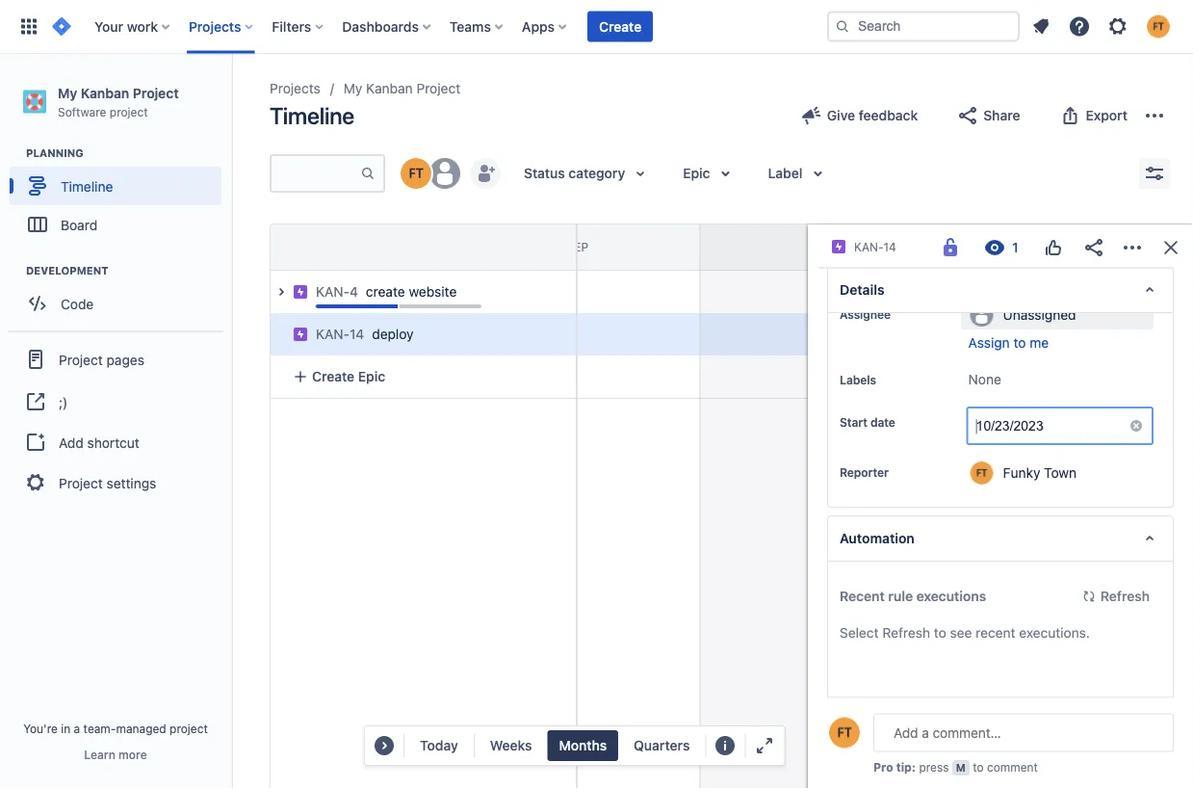 Task type: vqa. For each thing, say whether or not it's contained in the screenshot.
Pinned
no



Task type: describe. For each thing, give the bounding box(es) containing it.
board link
[[10, 205, 222, 244]]

projects for projects dropdown button
[[189, 18, 241, 34]]

details
[[840, 282, 885, 298]]

development group
[[10, 263, 230, 329]]

development image
[[3, 259, 26, 283]]

share button
[[945, 100, 1033, 131]]

assign to me button
[[969, 333, 1154, 353]]

today button
[[408, 730, 470, 761]]

search image
[[835, 19, 851, 34]]

my kanban project link
[[344, 77, 461, 100]]

primary element
[[12, 0, 828, 53]]

kanban for my kanban project software project
[[81, 85, 129, 101]]

add people image
[[474, 162, 497, 185]]

export icon image
[[1059, 104, 1083, 127]]

pages
[[107, 352, 144, 367]]

planning group
[[10, 146, 230, 250]]

unassigned
[[1004, 306, 1077, 322]]

export button
[[1048, 100, 1140, 131]]

funky town
[[1004, 464, 1077, 480]]

start
[[840, 415, 868, 429]]

assign
[[969, 335, 1010, 351]]

0 vertical spatial epic image
[[832, 239, 847, 255]]

reporter pin to top image
[[893, 464, 908, 480]]

help image
[[1069, 15, 1092, 38]]

code link
[[10, 284, 222, 323]]

comment
[[988, 761, 1039, 774]]

;)
[[59, 394, 68, 410]]

give feedback button
[[789, 100, 930, 131]]

date
[[871, 415, 896, 429]]

legend image
[[714, 734, 737, 757]]

enter full screen image
[[754, 734, 777, 757]]

projects link
[[270, 77, 321, 100]]

project settings link
[[8, 462, 224, 504]]

code
[[61, 296, 94, 312]]

oct
[[816, 240, 840, 254]]

kan- for kan-14
[[855, 240, 884, 253]]

website
[[409, 284, 457, 300]]

label
[[768, 165, 803, 181]]

give
[[828, 107, 856, 123]]

epic inside epic "popup button"
[[683, 165, 711, 181]]

status category
[[524, 165, 626, 181]]

epic image for kan-4 create website
[[293, 284, 308, 300]]

14 for kan-14
[[884, 240, 897, 253]]

kan-4 create website
[[316, 284, 457, 300]]

timeline link
[[10, 167, 222, 205]]

dashboards button
[[337, 11, 438, 42]]

feedback
[[859, 107, 919, 123]]

team-
[[83, 722, 116, 735]]

actions image
[[1121, 236, 1145, 259]]

Search timeline text field
[[272, 156, 360, 191]]

give feedback
[[828, 107, 919, 123]]

pro tip: press m to comment
[[874, 761, 1039, 774]]

months button
[[547, 730, 618, 761]]

show child issues image
[[270, 280, 293, 304]]

project inside "my kanban project software project"
[[133, 85, 179, 101]]

your work button
[[89, 11, 177, 42]]

epic button
[[672, 158, 749, 189]]

settings image
[[1107, 15, 1130, 38]]

today
[[420, 738, 458, 754]]

press
[[920, 761, 950, 774]]

profile image of funky town image
[[830, 717, 860, 748]]

projects for the projects link
[[270, 80, 321, 96]]

learn more
[[84, 748, 147, 761]]

settings
[[107, 475, 156, 491]]

planning
[[26, 147, 84, 160]]

add shortcut
[[59, 434, 139, 450]]

nov
[[1065, 240, 1090, 254]]

tip:
[[897, 761, 916, 774]]

notifications image
[[1030, 15, 1053, 38]]

planning image
[[3, 142, 26, 165]]

a
[[74, 722, 80, 735]]

label button
[[757, 158, 842, 189]]

work
[[127, 18, 158, 34]]

create for create
[[599, 18, 642, 34]]

sep
[[567, 240, 589, 254]]

my for my kanban project software project
[[58, 85, 77, 101]]

unassigned image
[[430, 158, 461, 189]]

banner containing your work
[[0, 0, 1194, 54]]

none
[[969, 371, 1002, 387]]

teams
[[450, 18, 491, 34]]

vote options: no one has voted for this issue yet. image
[[1042, 236, 1066, 259]]

teams button
[[444, 11, 511, 42]]

automation
[[840, 530, 915, 546]]

kan- for kan-14 deploy
[[316, 326, 350, 342]]

filters
[[272, 18, 312, 34]]

14 for kan-14 deploy
[[350, 326, 364, 342]]

you're in a team-managed project
[[23, 722, 208, 735]]

me
[[1030, 335, 1049, 351]]

town
[[1045, 464, 1077, 480]]

appswitcher icon image
[[17, 15, 40, 38]]

quarters button
[[622, 730, 701, 761]]

export
[[1086, 107, 1128, 123]]

create epic
[[312, 369, 385, 384]]

filters button
[[266, 11, 331, 42]]

add
[[59, 434, 84, 450]]

start date
[[840, 415, 896, 429]]

apps
[[522, 18, 555, 34]]

learn
[[84, 748, 115, 761]]

1 vertical spatial project
[[170, 722, 208, 735]]

my kanban project
[[344, 80, 461, 96]]

quarters
[[634, 738, 690, 754]]

software
[[58, 105, 106, 118]]

assignee
[[840, 307, 891, 321]]

automation element
[[828, 516, 1175, 562]]

assign to me
[[969, 335, 1049, 351]]

funky town image
[[401, 158, 432, 189]]



Task type: locate. For each thing, give the bounding box(es) containing it.
my for my kanban project
[[344, 80, 363, 96]]

you're
[[23, 722, 58, 735]]

epic image
[[832, 239, 847, 255], [293, 284, 308, 300], [293, 327, 308, 342]]

to right 'm'
[[973, 761, 984, 774]]

kan- for kan-4 create website
[[316, 284, 350, 300]]

kan- left copy link to issue icon
[[855, 240, 884, 253]]

1 vertical spatial create
[[312, 369, 355, 384]]

0 horizontal spatial create
[[312, 369, 355, 384]]

kanban inside my kanban project link
[[366, 80, 413, 96]]

1 horizontal spatial projects
[[270, 80, 321, 96]]

project inside "my kanban project software project"
[[110, 105, 148, 118]]

shortcut
[[87, 434, 139, 450]]

your work
[[94, 18, 158, 34]]

your
[[94, 18, 123, 34]]

0 horizontal spatial to
[[973, 761, 984, 774]]

1 vertical spatial epic
[[358, 369, 385, 384]]

project inside my kanban project link
[[417, 80, 461, 96]]

project down add on the bottom of page
[[59, 475, 103, 491]]

0 horizontal spatial timeline
[[61, 178, 113, 194]]

managed
[[116, 722, 166, 735]]

timeline down the projects link
[[270, 102, 355, 129]]

clear image
[[1129, 418, 1145, 434]]

0 vertical spatial epic
[[683, 165, 711, 181]]

kan- down "kan-4" "link"
[[316, 326, 350, 342]]

labels
[[840, 373, 877, 386]]

epic image for kan-14 deploy
[[293, 327, 308, 342]]

to left me
[[1014, 335, 1027, 351]]

my inside "my kanban project software project"
[[58, 85, 77, 101]]

1 horizontal spatial create
[[599, 18, 642, 34]]

0 horizontal spatial projects
[[189, 18, 241, 34]]

add shortcut button
[[8, 423, 224, 462]]

timeline up board
[[61, 178, 113, 194]]

kan-14 deploy
[[316, 326, 414, 342]]

project inside project settings link
[[59, 475, 103, 491]]

4
[[350, 284, 358, 300]]

2 vertical spatial kan-
[[316, 326, 350, 342]]

timeline inside timeline link
[[61, 178, 113, 194]]

0 horizontal spatial kan-14 link
[[316, 325, 364, 344]]

more
[[119, 748, 147, 761]]

1 horizontal spatial to
[[1014, 335, 1027, 351]]

create epic button
[[281, 359, 565, 394]]

share image
[[957, 104, 980, 127]]

kanban down the "dashboards" popup button
[[366, 80, 413, 96]]

0 vertical spatial kan-
[[855, 240, 884, 253]]

epic image left "kan-4" "link"
[[293, 284, 308, 300]]

months
[[559, 738, 607, 754]]

kan-14
[[855, 240, 897, 253]]

0 horizontal spatial 14
[[350, 326, 364, 342]]

1 horizontal spatial kan-14 link
[[855, 237, 897, 257]]

to
[[1014, 335, 1027, 351], [973, 761, 984, 774]]

kan-14 link
[[855, 237, 897, 257], [316, 325, 364, 344]]

1 horizontal spatial timeline
[[270, 102, 355, 129]]

learn more button
[[84, 747, 147, 762]]

create for create epic
[[312, 369, 355, 384]]

project pages
[[59, 352, 144, 367]]

in
[[61, 722, 71, 735]]

board
[[61, 217, 97, 233]]

epic down kan-14 deploy on the left top
[[358, 369, 385, 384]]

project right the managed
[[170, 722, 208, 735]]

assignee pin to top image
[[895, 306, 910, 322]]

my
[[344, 80, 363, 96], [58, 85, 77, 101]]

0 vertical spatial project
[[110, 105, 148, 118]]

epic
[[683, 165, 711, 181], [358, 369, 385, 384]]

share
[[984, 107, 1021, 123]]

copy link to issue image
[[893, 239, 909, 254]]

1 horizontal spatial project
[[170, 722, 208, 735]]

0 horizontal spatial epic
[[358, 369, 385, 384]]

kan-
[[855, 240, 884, 253], [316, 284, 350, 300], [316, 326, 350, 342]]

kan-14 link up details
[[855, 237, 897, 257]]

epic inside "create epic" button
[[358, 369, 385, 384]]

0 horizontal spatial kanban
[[81, 85, 129, 101]]

1 horizontal spatial kanban
[[366, 80, 413, 96]]

m
[[957, 762, 966, 774]]

create down kan-14 deploy on the left top
[[312, 369, 355, 384]]

my up software at top
[[58, 85, 77, 101]]

project inside 'project pages' link
[[59, 352, 103, 367]]

project settings
[[59, 475, 156, 491]]

1 vertical spatial timeline
[[61, 178, 113, 194]]

create right the apps popup button
[[599, 18, 642, 34]]

projects up 'sidebar navigation' icon
[[189, 18, 241, 34]]

kanban
[[366, 80, 413, 96], [81, 85, 129, 101]]

project
[[110, 105, 148, 118], [170, 722, 208, 735]]

group containing project pages
[[8, 331, 224, 510]]

project
[[417, 80, 461, 96], [133, 85, 179, 101], [59, 352, 103, 367], [59, 475, 103, 491]]

weeks
[[490, 738, 532, 754]]

1 vertical spatial projects
[[270, 80, 321, 96]]

1 vertical spatial kan-14 link
[[316, 325, 364, 344]]

project down work
[[133, 85, 179, 101]]

10/23/2023
[[977, 418, 1044, 433]]

pro
[[874, 761, 894, 774]]

your profile and settings image
[[1148, 15, 1171, 38]]

epic image left kan-14
[[832, 239, 847, 255]]

projects button
[[183, 11, 261, 42]]

1 vertical spatial kan-
[[316, 284, 350, 300]]

project right software at top
[[110, 105, 148, 118]]

jira software image
[[50, 15, 73, 38], [50, 15, 73, 38]]

timeline
[[270, 102, 355, 129], [61, 178, 113, 194]]

1 vertical spatial 14
[[350, 326, 364, 342]]

create button
[[588, 11, 654, 42]]

group
[[8, 331, 224, 510]]

2 vertical spatial epic image
[[293, 327, 308, 342]]

0 vertical spatial create
[[599, 18, 642, 34]]

;) link
[[8, 381, 224, 423]]

0 vertical spatial projects
[[189, 18, 241, 34]]

1 horizontal spatial epic
[[683, 165, 711, 181]]

projects down filters dropdown button
[[270, 80, 321, 96]]

kan-14 link down "kan-4" "link"
[[316, 325, 364, 344]]

kanban up software at top
[[81, 85, 129, 101]]

reporter
[[840, 465, 889, 479]]

0 vertical spatial 14
[[884, 240, 897, 253]]

epic left label
[[683, 165, 711, 181]]

weeks button
[[478, 730, 544, 761]]

kanban inside "my kanban project software project"
[[81, 85, 129, 101]]

1 horizontal spatial my
[[344, 80, 363, 96]]

close image
[[1160, 236, 1183, 259]]

share image
[[1083, 236, 1106, 259]]

category
[[569, 165, 626, 181]]

apps button
[[516, 11, 574, 42]]

14
[[884, 240, 897, 253], [350, 326, 364, 342]]

kanban for my kanban project
[[366, 80, 413, 96]]

view settings image
[[1144, 162, 1167, 185]]

funky
[[1004, 464, 1041, 480]]

development
[[26, 265, 108, 277]]

dashboards
[[342, 18, 419, 34]]

1 vertical spatial epic image
[[293, 284, 308, 300]]

Add a comment… field
[[874, 714, 1175, 752]]

to inside button
[[1014, 335, 1027, 351]]

project left pages
[[59, 352, 103, 367]]

create inside primary element
[[599, 18, 642, 34]]

Search field
[[828, 11, 1020, 42]]

0 horizontal spatial project
[[110, 105, 148, 118]]

my right the projects link
[[344, 80, 363, 96]]

project pages link
[[8, 338, 224, 381]]

epic image down show child issues 'icon'
[[293, 327, 308, 342]]

projects
[[189, 18, 241, 34], [270, 80, 321, 96]]

project down primary element
[[417, 80, 461, 96]]

labels pin to top image
[[881, 372, 896, 387]]

14 left deploy
[[350, 326, 364, 342]]

status category button
[[513, 158, 664, 189]]

kan-4 link
[[316, 282, 358, 302]]

1 horizontal spatial 14
[[884, 240, 897, 253]]

create
[[599, 18, 642, 34], [312, 369, 355, 384]]

0 vertical spatial to
[[1014, 335, 1027, 351]]

0 vertical spatial kan-14 link
[[855, 237, 897, 257]]

banner
[[0, 0, 1194, 54]]

14 up details
[[884, 240, 897, 253]]

sidebar navigation image
[[210, 77, 252, 116]]

my kanban project software project
[[58, 85, 179, 118]]

0 vertical spatial timeline
[[270, 102, 355, 129]]

1 vertical spatial to
[[973, 761, 984, 774]]

kan- right show child issues 'icon'
[[316, 284, 350, 300]]

0 horizontal spatial my
[[58, 85, 77, 101]]

projects inside dropdown button
[[189, 18, 241, 34]]

status
[[524, 165, 565, 181]]

details element
[[828, 267, 1175, 313]]



